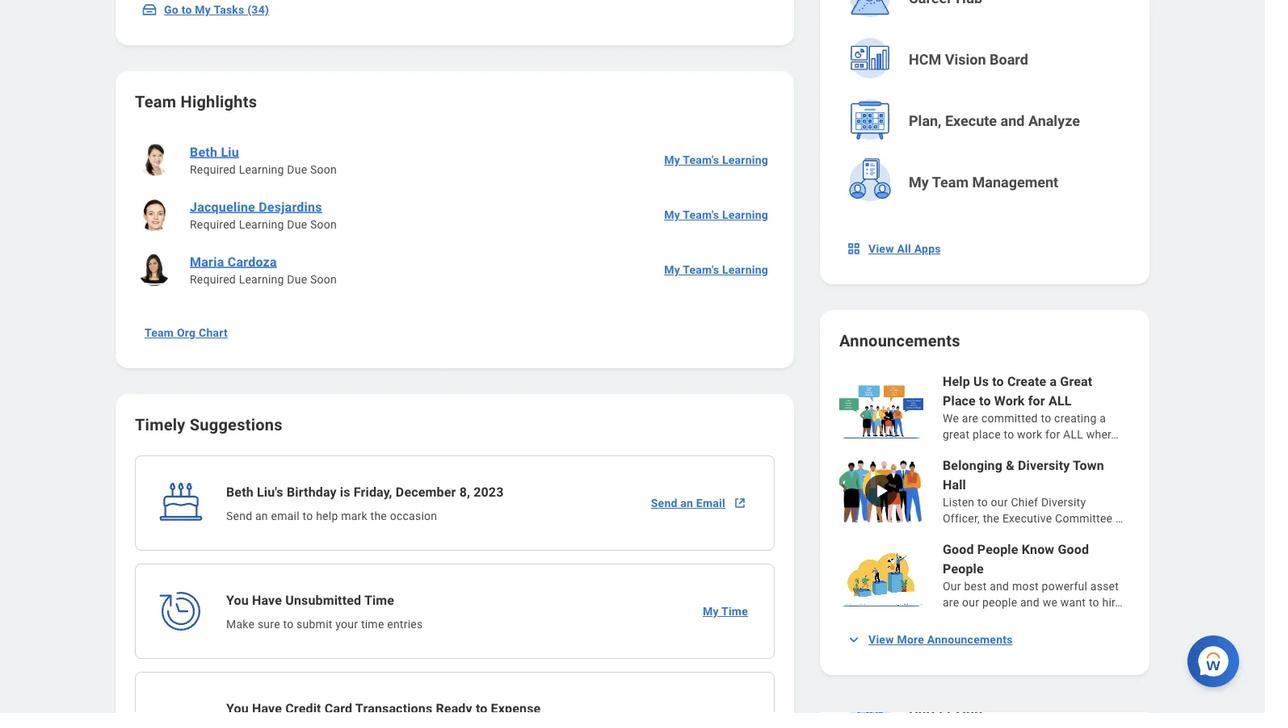 Task type: locate. For each thing, give the bounding box(es) containing it.
go
[[164, 3, 179, 17]]

1 horizontal spatial for
[[1046, 428, 1060, 442]]

learning inside jacqueline desjardins required learning due soon
[[239, 218, 284, 232]]

required inside maria cardoza required learning due soon
[[190, 273, 236, 286]]

0 vertical spatial my team's learning
[[664, 154, 768, 167]]

beth left liu's
[[226, 485, 254, 500]]

sure
[[258, 618, 280, 631]]

0 vertical spatial …
[[1111, 428, 1119, 442]]

send inside send an email button
[[651, 497, 678, 510]]

wher
[[1087, 428, 1111, 442]]

team org chart
[[145, 327, 228, 340]]

my inside the go to my tasks (34) button
[[195, 3, 211, 17]]

time
[[364, 593, 394, 608], [722, 605, 748, 619]]

to right go
[[182, 3, 192, 17]]

2 team's from the top
[[683, 209, 719, 222]]

2 vertical spatial team's
[[683, 264, 719, 277]]

maria
[[190, 255, 224, 270]]

1 vertical spatial team
[[932, 175, 969, 192]]

announcements element
[[840, 372, 1130, 611]]

1 required from the top
[[190, 163, 236, 177]]

0 horizontal spatial send
[[226, 510, 252, 523]]

view left 'all'
[[869, 243, 894, 256]]

1 vertical spatial team's
[[683, 209, 719, 222]]

inbox image
[[141, 2, 158, 18]]

required inside jacqueline desjardins required learning due soon
[[190, 218, 236, 232]]

1 vertical spatial our
[[962, 596, 980, 610]]

1 vertical spatial soon
[[310, 218, 337, 232]]

the right the officer,
[[983, 512, 1000, 526]]

1 vertical spatial beth
[[226, 485, 254, 500]]

people up our
[[943, 562, 984, 577]]

2 soon from the top
[[310, 218, 337, 232]]

0 horizontal spatial an
[[255, 510, 268, 523]]

1 vertical spatial people
[[943, 562, 984, 577]]

required for jacqueline
[[190, 218, 236, 232]]

to down us
[[979, 394, 991, 409]]

0 vertical spatial and
[[1001, 113, 1025, 130]]

0 vertical spatial our
[[991, 496, 1008, 509]]

0 vertical spatial for
[[1028, 394, 1045, 409]]

0 vertical spatial due
[[287, 163, 307, 177]]

0 vertical spatial people
[[978, 542, 1019, 558]]

1 horizontal spatial beth
[[226, 485, 254, 500]]

required
[[190, 163, 236, 177], [190, 218, 236, 232], [190, 273, 236, 286]]

soon inside maria cardoza required learning due soon
[[310, 273, 337, 286]]

hall
[[943, 478, 966, 493]]

a
[[1050, 374, 1057, 389], [1100, 412, 1106, 425]]

2 vertical spatial my team's learning button
[[658, 254, 775, 286]]

0 vertical spatial a
[[1050, 374, 1057, 389]]

work
[[994, 394, 1025, 409]]

3 team's from the top
[[683, 264, 719, 277]]

… inside belonging & diversity town hall listen to our chief diversity officer, the executive committee …
[[1116, 512, 1124, 526]]

good down the officer,
[[943, 542, 974, 558]]

liu
[[221, 145, 239, 160]]

announcements up help
[[840, 332, 961, 351]]

1 team's from the top
[[683, 154, 719, 167]]

you have unsubmitted time
[[226, 593, 394, 608]]

and left analyze on the right of page
[[1001, 113, 1025, 130]]

0 horizontal spatial a
[[1050, 374, 1057, 389]]

2 view from the top
[[869, 634, 894, 647]]

suggestions
[[190, 416, 283, 435]]

diversity up committee
[[1041, 496, 1086, 509]]

hir
[[1103, 596, 1115, 610]]

a up wher
[[1100, 412, 1106, 425]]

are down our
[[943, 596, 959, 610]]

0 horizontal spatial the
[[371, 510, 387, 523]]

my team's learning for cardoza
[[664, 264, 768, 277]]

more
[[897, 634, 924, 647]]

team's for cardoza
[[683, 264, 719, 277]]

plan, execute and analyze button
[[841, 93, 1132, 151]]

team left org
[[145, 327, 174, 340]]

the
[[371, 510, 387, 523], [983, 512, 1000, 526]]

2 vertical spatial team
[[145, 327, 174, 340]]

and down most
[[1021, 596, 1040, 610]]

our
[[943, 580, 961, 593]]

1 vertical spatial my team's learning button
[[658, 199, 775, 232]]

team left highlights on the top of the page
[[135, 93, 176, 112]]

0 vertical spatial announcements
[[840, 332, 961, 351]]

team for team highlights
[[135, 93, 176, 112]]

1 horizontal spatial a
[[1100, 412, 1106, 425]]

and
[[1001, 113, 1025, 130], [990, 580, 1009, 593], [1021, 596, 1040, 610]]

my team's learning button for desjardins
[[658, 199, 775, 232]]

0 vertical spatial beth
[[190, 145, 218, 160]]

diversity right "&"
[[1018, 458, 1070, 474]]

announcements
[[840, 332, 961, 351], [927, 634, 1013, 647]]

beth inside 'beth liu required learning due soon'
[[190, 145, 218, 160]]

1 vertical spatial diversity
[[1041, 496, 1086, 509]]

1 horizontal spatial the
[[983, 512, 1000, 526]]

my team's learning button for cardoza
[[658, 254, 775, 286]]

to
[[182, 3, 192, 17], [992, 374, 1004, 389], [979, 394, 991, 409], [1041, 412, 1052, 425], [1004, 428, 1014, 442], [978, 496, 988, 509], [303, 510, 313, 523], [1089, 596, 1100, 610], [283, 618, 294, 631]]

2 vertical spatial my team's learning
[[664, 264, 768, 277]]

beth left liu
[[190, 145, 218, 160]]

jacqueline desjardins required learning due soon
[[190, 200, 337, 232]]

0 vertical spatial diversity
[[1018, 458, 1070, 474]]

0 vertical spatial view
[[869, 243, 894, 256]]

0 horizontal spatial beth
[[190, 145, 218, 160]]

0 vertical spatial team
[[135, 93, 176, 112]]

view
[[869, 243, 894, 256], [869, 634, 894, 647]]

people left know
[[978, 542, 1019, 558]]

my time
[[703, 605, 748, 619]]

0 vertical spatial required
[[190, 163, 236, 177]]

great
[[943, 428, 970, 442]]

to right listen
[[978, 496, 988, 509]]

1 vertical spatial announcements
[[927, 634, 1013, 647]]

required down the 'maria'
[[190, 273, 236, 286]]

1 due from the top
[[287, 163, 307, 177]]

1 horizontal spatial good
[[1058, 542, 1089, 558]]

required down jacqueline
[[190, 218, 236, 232]]

send
[[651, 497, 678, 510], [226, 510, 252, 523]]

view more announcements
[[869, 634, 1013, 647]]

1 my team's learning button from the top
[[658, 144, 775, 177]]

soon inside 'beth liu required learning due soon'
[[310, 163, 337, 177]]

soon inside jacqueline desjardins required learning due soon
[[310, 218, 337, 232]]

beth liu required learning due soon
[[190, 145, 337, 177]]

1 my team's learning from the top
[[664, 154, 768, 167]]

learning
[[722, 154, 768, 167], [239, 163, 284, 177], [722, 209, 768, 222], [239, 218, 284, 232], [722, 264, 768, 277], [239, 273, 284, 286]]

help
[[316, 510, 338, 523]]

best
[[964, 580, 987, 593]]

ext link image
[[732, 496, 748, 512]]

go to my tasks (34) button
[[135, 0, 279, 26]]

know
[[1022, 542, 1055, 558]]

2 due from the top
[[287, 218, 307, 232]]

occasion
[[390, 510, 437, 523]]

0 vertical spatial soon
[[310, 163, 337, 177]]

1 view from the top
[[869, 243, 894, 256]]

1 vertical spatial …
[[1116, 512, 1124, 526]]

3 soon from the top
[[310, 273, 337, 286]]

team's
[[683, 154, 719, 167], [683, 209, 719, 222], [683, 264, 719, 277]]

1 vertical spatial required
[[190, 218, 236, 232]]

due down desjardins
[[287, 218, 307, 232]]

make sure to submit your time entries
[[226, 618, 423, 631]]

learning inside maria cardoza required learning due soon
[[239, 273, 284, 286]]

due down jacqueline desjardins required learning due soon
[[287, 273, 307, 286]]

are inside help us to create a great place to work for all we are committed to creating a great place to work for all wher …
[[962, 412, 979, 425]]

to inside good people know good people our best and most powerful asset are our people and we want to hir …
[[1089, 596, 1100, 610]]

due inside maria cardoza required learning due soon
[[287, 273, 307, 286]]

team inside button
[[145, 327, 174, 340]]

email
[[271, 510, 300, 523]]

2 my team's learning button from the top
[[658, 199, 775, 232]]

the right the mark
[[371, 510, 387, 523]]

0 vertical spatial my team's learning button
[[658, 144, 775, 177]]

announcements inside button
[[927, 634, 1013, 647]]

soon
[[310, 163, 337, 177], [310, 218, 337, 232], [310, 273, 337, 286]]

3 due from the top
[[287, 273, 307, 286]]

0 vertical spatial all
[[1049, 394, 1072, 409]]

the inside belonging & diversity town hall listen to our chief diversity officer, the executive committee …
[[983, 512, 1000, 526]]

time
[[361, 618, 384, 631]]

due
[[287, 163, 307, 177], [287, 218, 307, 232], [287, 273, 307, 286]]

0 horizontal spatial good
[[943, 542, 974, 558]]

2 vertical spatial soon
[[310, 273, 337, 286]]

1 horizontal spatial are
[[962, 412, 979, 425]]

0 horizontal spatial our
[[962, 596, 980, 610]]

to left help
[[303, 510, 313, 523]]

8,
[[459, 485, 470, 500]]

due inside jacqueline desjardins required learning due soon
[[287, 218, 307, 232]]

1 soon from the top
[[310, 163, 337, 177]]

an for email
[[681, 497, 693, 510]]

all up creating
[[1049, 394, 1072, 409]]

make
[[226, 618, 255, 631]]

1 horizontal spatial an
[[681, 497, 693, 510]]

my
[[195, 3, 211, 17], [664, 154, 680, 167], [909, 175, 929, 192], [664, 209, 680, 222], [664, 264, 680, 277], [703, 605, 719, 619]]

team's for liu
[[683, 154, 719, 167]]

management
[[973, 175, 1059, 192]]

are right we
[[962, 412, 979, 425]]

due inside 'beth liu required learning due soon'
[[287, 163, 307, 177]]

2 vertical spatial …
[[1115, 596, 1123, 610]]

1 horizontal spatial our
[[991, 496, 1008, 509]]

0 vertical spatial are
[[962, 412, 979, 425]]

committed
[[982, 412, 1038, 425]]

2 required from the top
[[190, 218, 236, 232]]

apps
[[914, 243, 941, 256]]

2 vertical spatial due
[[287, 273, 307, 286]]

1 horizontal spatial send
[[651, 497, 678, 510]]

team down execute
[[932, 175, 969, 192]]

to right us
[[992, 374, 1004, 389]]

all
[[1049, 394, 1072, 409], [1063, 428, 1084, 442]]

0 horizontal spatial are
[[943, 596, 959, 610]]

3 required from the top
[[190, 273, 236, 286]]

1 vertical spatial are
[[943, 596, 959, 610]]

people
[[978, 542, 1019, 558], [943, 562, 984, 577]]

1 horizontal spatial time
[[722, 605, 748, 619]]

timely suggestions
[[135, 416, 283, 435]]

1 vertical spatial view
[[869, 634, 894, 647]]

to left hir
[[1089, 596, 1100, 610]]

required down "beth liu" button
[[190, 163, 236, 177]]

team
[[135, 93, 176, 112], [932, 175, 969, 192], [145, 327, 174, 340]]

2 my team's learning from the top
[[664, 209, 768, 222]]

a left the great
[[1050, 374, 1057, 389]]

view right chevron down small image at bottom
[[869, 634, 894, 647]]

good down committee
[[1058, 542, 1089, 558]]

are inside good people know good people our best and most powerful asset are our people and we want to hir …
[[943, 596, 959, 610]]

all down creating
[[1063, 428, 1084, 442]]

for down create
[[1028, 394, 1045, 409]]

2 vertical spatial required
[[190, 273, 236, 286]]

good
[[943, 542, 974, 558], [1058, 542, 1089, 558]]

have
[[252, 593, 282, 608]]

1 vertical spatial due
[[287, 218, 307, 232]]

our left chief
[[991, 496, 1008, 509]]

an inside send an email button
[[681, 497, 693, 510]]

our down best
[[962, 596, 980, 610]]

beth for beth liu required learning due soon
[[190, 145, 218, 160]]

1 vertical spatial for
[[1046, 428, 1060, 442]]

3 my team's learning from the top
[[664, 264, 768, 277]]

for right "work"
[[1046, 428, 1060, 442]]

0 vertical spatial team's
[[683, 154, 719, 167]]

beth
[[190, 145, 218, 160], [226, 485, 254, 500]]

1 good from the left
[[943, 542, 974, 558]]

to down the "committed"
[[1004, 428, 1014, 442]]

and up people
[[990, 580, 1009, 593]]

due up desjardins
[[287, 163, 307, 177]]

asset
[[1091, 580, 1119, 593]]

1 vertical spatial my team's learning
[[664, 209, 768, 222]]

announcements down people
[[927, 634, 1013, 647]]

chief
[[1011, 496, 1038, 509]]

beth for beth liu's birthday is friday, december 8, 2023
[[226, 485, 254, 500]]

powerful
[[1042, 580, 1088, 593]]

3 my team's learning button from the top
[[658, 254, 775, 286]]

jacqueline
[[190, 200, 255, 215]]

required inside 'beth liu required learning due soon'
[[190, 163, 236, 177]]

send an email
[[651, 497, 726, 510]]

send an email to help mark the occasion
[[226, 510, 437, 523]]



Task type: describe. For each thing, give the bounding box(es) containing it.
help us to create a great place to work for all we are committed to creating a great place to work for all wher …
[[943, 374, 1119, 442]]

analyze
[[1029, 113, 1080, 130]]

due for jacqueline desjardins
[[287, 218, 307, 232]]

we
[[1043, 596, 1058, 610]]

org
[[177, 327, 196, 340]]

to up "work"
[[1041, 412, 1052, 425]]

december
[[396, 485, 456, 500]]

unsubmitted
[[285, 593, 361, 608]]

1 vertical spatial and
[[990, 580, 1009, 593]]

team highlights
[[135, 93, 257, 112]]

2 vertical spatial and
[[1021, 596, 1040, 610]]

time inside button
[[722, 605, 748, 619]]

view all apps button
[[840, 233, 951, 265]]

entries
[[387, 618, 423, 631]]

we
[[943, 412, 959, 425]]

us
[[974, 374, 989, 389]]

help
[[943, 374, 970, 389]]

my team management
[[909, 175, 1059, 192]]

0 horizontal spatial time
[[364, 593, 394, 608]]

timely
[[135, 416, 186, 435]]

chevron down small image
[[846, 632, 862, 648]]

1 vertical spatial a
[[1100, 412, 1106, 425]]

is
[[340, 485, 350, 500]]

our inside belonging & diversity town hall listen to our chief diversity officer, the executive committee …
[[991, 496, 1008, 509]]

send an email button
[[641, 488, 755, 520]]

beth liu button
[[183, 143, 246, 162]]

work
[[1017, 428, 1043, 442]]

hcm
[[909, 52, 942, 69]]

send for send an email
[[651, 497, 678, 510]]

town
[[1073, 458, 1104, 474]]

vision
[[945, 52, 986, 69]]

want
[[1061, 596, 1086, 610]]

committee
[[1055, 512, 1113, 526]]

plan,
[[909, 113, 942, 130]]

executive
[[1003, 512, 1052, 526]]

1 vertical spatial all
[[1063, 428, 1084, 442]]

nbox image
[[846, 241, 862, 257]]

view more announcements button
[[840, 624, 1023, 657]]

place
[[943, 394, 976, 409]]

board
[[990, 52, 1029, 69]]

my team's learning button for liu
[[658, 144, 775, 177]]

required for beth
[[190, 163, 236, 177]]

my time button
[[696, 596, 755, 628]]

our inside good people know good people our best and most powerful asset are our people and we want to hir …
[[962, 596, 980, 610]]

people
[[983, 596, 1018, 610]]

my inside my team management button
[[909, 175, 929, 192]]

email
[[696, 497, 726, 510]]

soon for desjardins
[[310, 218, 337, 232]]

create
[[1008, 374, 1047, 389]]

my inside my time button
[[703, 605, 719, 619]]

due for beth liu
[[287, 163, 307, 177]]

belonging
[[943, 458, 1003, 474]]

0 horizontal spatial for
[[1028, 394, 1045, 409]]

good people know good people our best and most powerful asset are our people and we want to hir …
[[943, 542, 1123, 610]]

plan, execute and analyze
[[909, 113, 1080, 130]]

creating
[[1055, 412, 1097, 425]]

my team management button
[[841, 154, 1132, 212]]

highlights
[[181, 93, 257, 112]]

your
[[336, 618, 358, 631]]

team org chart button
[[138, 317, 234, 349]]

… inside good people know good people our best and most powerful asset are our people and we want to hir …
[[1115, 596, 1123, 610]]

jacqueline desjardins button
[[183, 198, 329, 217]]

team highlights list
[[135, 133, 775, 298]]

go to my tasks (34)
[[164, 3, 269, 17]]

great
[[1060, 374, 1093, 389]]

send for send an email to help mark the occasion
[[226, 510, 252, 523]]

my team's learning for desjardins
[[664, 209, 768, 222]]

place
[[973, 428, 1001, 442]]

beth liu's birthday is friday, december 8, 2023
[[226, 485, 504, 500]]

hcm vision board button
[[841, 31, 1132, 89]]

officer,
[[943, 512, 980, 526]]

due for maria cardoza
[[287, 273, 307, 286]]

my team's learning for liu
[[664, 154, 768, 167]]

desjardins
[[259, 200, 322, 215]]

team inside button
[[932, 175, 969, 192]]

chart
[[199, 327, 228, 340]]

submit
[[297, 618, 333, 631]]

learning inside 'beth liu required learning due soon'
[[239, 163, 284, 177]]

view for view all apps
[[869, 243, 894, 256]]

to inside belonging & diversity town hall listen to our chief diversity officer, the executive committee …
[[978, 496, 988, 509]]

to inside button
[[182, 3, 192, 17]]

hcm vision board
[[909, 52, 1029, 69]]

you
[[226, 593, 249, 608]]

tasks
[[214, 3, 244, 17]]

media play image
[[872, 482, 891, 501]]

liu's
[[257, 485, 283, 500]]

all
[[897, 243, 911, 256]]

most
[[1012, 580, 1039, 593]]

friday,
[[354, 485, 392, 500]]

required for maria
[[190, 273, 236, 286]]

2 good from the left
[[1058, 542, 1089, 558]]

soon for liu
[[310, 163, 337, 177]]

… inside help us to create a great place to work for all we are committed to creating a great place to work for all wher …
[[1111, 428, 1119, 442]]

belonging & diversity town hall listen to our chief diversity officer, the executive committee …
[[943, 458, 1124, 526]]

soon for cardoza
[[310, 273, 337, 286]]

birthday
[[287, 485, 337, 500]]

team for team org chart
[[145, 327, 174, 340]]

cardoza
[[228, 255, 277, 270]]

mark
[[341, 510, 368, 523]]

(34)
[[247, 3, 269, 17]]

team's for desjardins
[[683, 209, 719, 222]]

and inside button
[[1001, 113, 1025, 130]]

view for view more announcements
[[869, 634, 894, 647]]

maria cardoza button
[[183, 253, 283, 272]]

an for email
[[255, 510, 268, 523]]

maria cardoza required learning due soon
[[190, 255, 337, 286]]

to right sure in the bottom left of the page
[[283, 618, 294, 631]]

2023
[[474, 485, 504, 500]]



Task type: vqa. For each thing, say whether or not it's contained in the screenshot.
the left Time
yes



